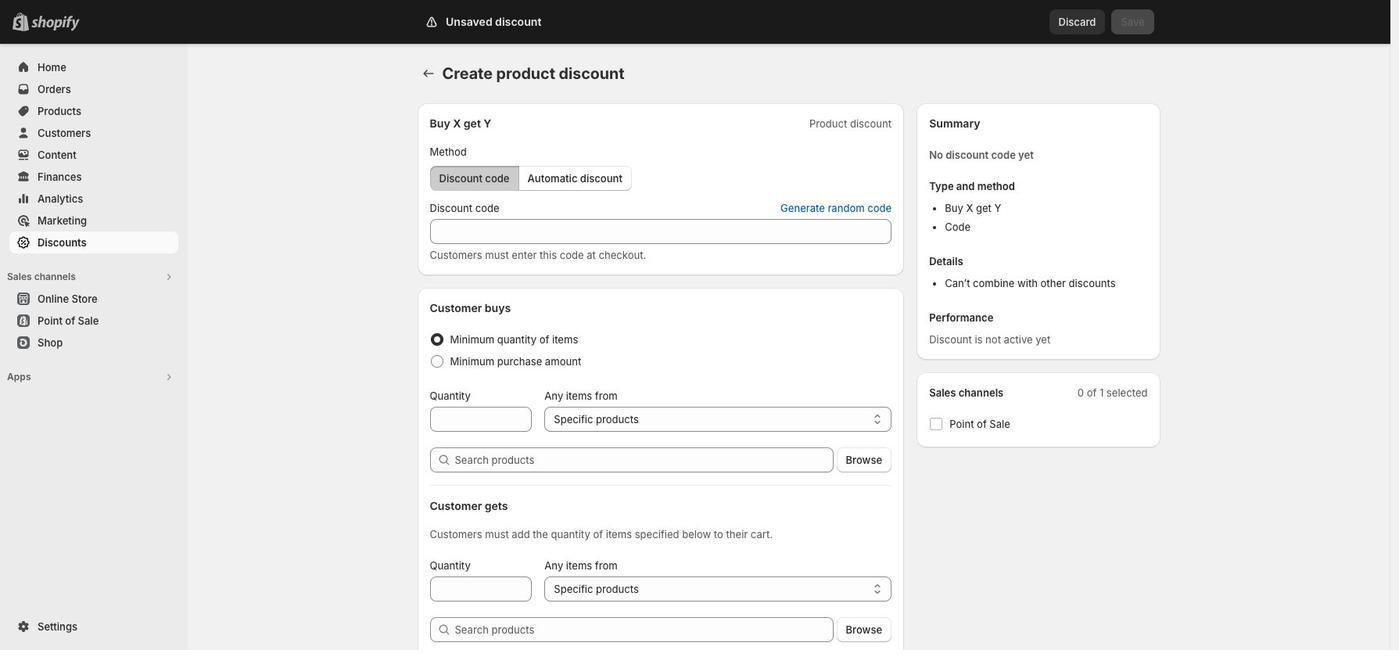 Task type: locate. For each thing, give the bounding box(es) containing it.
shopify image
[[31, 16, 80, 31]]

Search products text field
[[455, 447, 834, 473], [455, 617, 834, 642]]

0 vertical spatial search products text field
[[455, 447, 834, 473]]

1 vertical spatial search products text field
[[455, 617, 834, 642]]

1 search products text field from the top
[[455, 447, 834, 473]]

None text field
[[430, 407, 532, 432], [430, 577, 532, 602], [430, 407, 532, 432], [430, 577, 532, 602]]

None text field
[[430, 219, 892, 244]]



Task type: describe. For each thing, give the bounding box(es) containing it.
2 search products text field from the top
[[455, 617, 834, 642]]



Task type: vqa. For each thing, say whether or not it's contained in the screenshot.
first THE COMPLETE from the bottom
no



